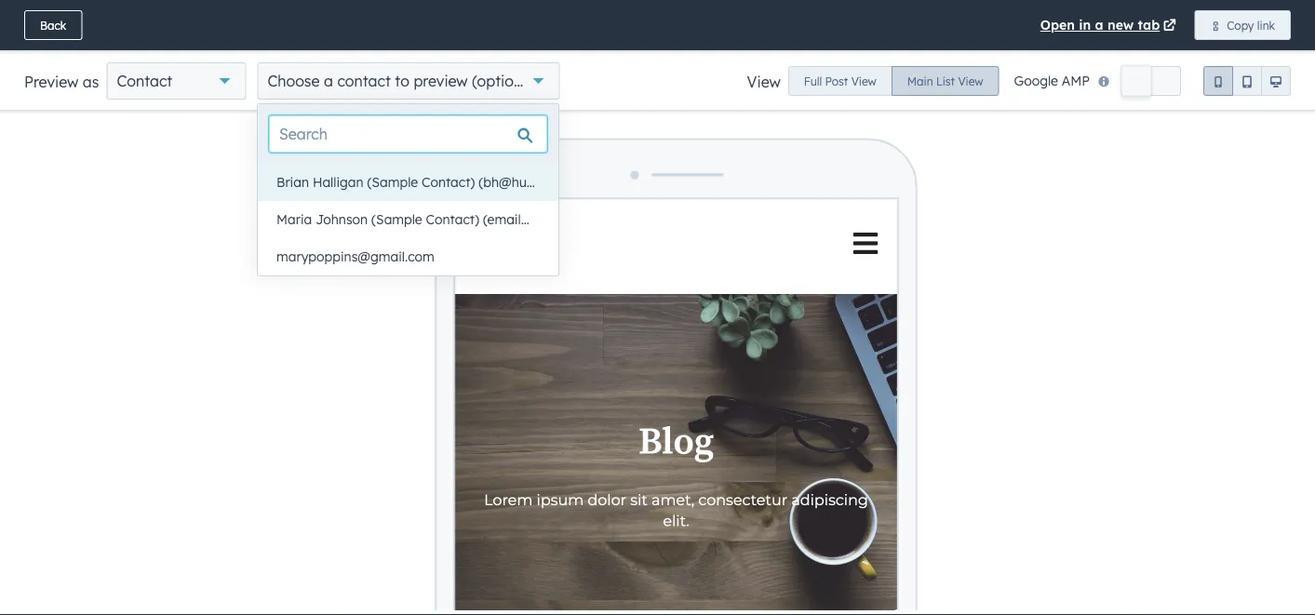Task type: vqa. For each thing, say whether or not it's contained in the screenshot.
AUTHORIZED
yes



Task type: locate. For each thing, give the bounding box(es) containing it.
ctas
[[237, 41, 267, 57]]

contact
[[337, 72, 391, 90]]

1 horizontal spatial more
[[574, 41, 605, 57]]

information up emails,
[[102, 8, 192, 27]]

maria johnson (sample contact) (emailmaria@hubspot.com)
[[277, 211, 655, 228]]

to up will
[[330, 8, 345, 27]]

(sample down search search box
[[367, 174, 418, 190]]

view for main list view
[[959, 74, 984, 88]]

more for give more information to get full access to hubspot
[[58, 8, 97, 27]]

0 horizontal spatial a
[[324, 72, 333, 90]]

0 vertical spatial give
[[20, 8, 53, 27]]

1 vertical spatial (sample
[[372, 211, 422, 228]]

brian
[[277, 174, 309, 190]]

not authorized button
[[1163, 84, 1274, 114]]

a
[[1096, 17, 1104, 33], [324, 72, 333, 90]]

information for give more information to get full access to hubspot
[[102, 8, 192, 27]]

information up full post view
[[820, 42, 881, 56]]

1 horizontal spatial a
[[1096, 17, 1104, 33]]

1 horizontal spatial information
[[820, 42, 881, 56]]

not
[[1179, 92, 1199, 106]]

(sample for johnson
[[372, 211, 422, 228]]

(emailmaria@hubspot.com)
[[483, 211, 655, 228]]

1 horizontal spatial give
[[763, 42, 786, 56]]

more up like
[[58, 8, 97, 27]]

emails,
[[147, 41, 191, 57]]

save
[[1037, 90, 1069, 107]]

(sample up marypoppins@gmail.com button
[[372, 211, 422, 228]]

1 group from the left
[[789, 66, 1000, 96]]

view right post
[[852, 74, 877, 88]]

1 horizontal spatial preview
[[1096, 92, 1136, 106]]

preview
[[414, 72, 468, 90]]

list box
[[258, 164, 655, 276]]

business.
[[680, 41, 736, 57]]

0 vertical spatial contact)
[[422, 174, 475, 190]]

0 horizontal spatial more
[[58, 8, 97, 27]]

link
[[1258, 18, 1276, 32]]

exit link
[[9, 84, 61, 114]]

(sample
[[367, 174, 418, 190], [372, 211, 422, 228]]

0 vertical spatial (sample
[[367, 174, 418, 190]]

contact
[[117, 72, 173, 90]]

new
[[1108, 17, 1135, 33]]

view
[[747, 73, 781, 91], [852, 74, 877, 88], [959, 74, 984, 88]]

give
[[20, 8, 53, 27], [763, 42, 786, 56]]

preview up exit
[[24, 73, 79, 91]]

information
[[102, 8, 192, 27], [820, 42, 881, 56]]

1 vertical spatial a
[[324, 72, 333, 90]]

give more information to get full access to hubspot
[[20, 8, 416, 27]]

0 vertical spatial a
[[1096, 17, 1104, 33]]

to
[[197, 8, 212, 27], [330, 8, 345, 27], [395, 72, 410, 90]]

preview for preview as
[[24, 73, 79, 91]]

access
[[276, 8, 325, 27]]

1 vertical spatial information
[[820, 42, 881, 56]]

1 horizontal spatial view
[[852, 74, 877, 88]]

1 vertical spatial contact)
[[426, 211, 480, 228]]

0 horizontal spatial give
[[20, 8, 53, 27]]

you
[[475, 41, 498, 57]]

2 horizontal spatial more
[[789, 42, 817, 56]]

post
[[826, 74, 849, 88]]

2 horizontal spatial view
[[959, 74, 984, 88]]

not authorized
[[1179, 92, 1258, 106]]

2 horizontal spatial to
[[395, 72, 410, 90]]

give more information
[[763, 42, 881, 56]]

contact)
[[422, 174, 475, 190], [426, 211, 480, 228]]

2 group from the left
[[1204, 66, 1292, 96]]

more
[[58, 8, 97, 27], [574, 41, 605, 57], [789, 42, 817, 56]]

0 horizontal spatial group
[[789, 66, 1000, 96]]

group containing full post view
[[789, 66, 1000, 96]]

view for full post view
[[852, 74, 877, 88]]

(sample for halligan
[[367, 174, 418, 190]]

1 vertical spatial give
[[763, 42, 786, 56]]

like
[[77, 41, 97, 57]]

contact) up maria johnson (sample contact) (emailmaria@hubspot.com) button
[[422, 174, 475, 190]]

None field
[[614, 86, 727, 111]]

1 horizontal spatial group
[[1204, 66, 1292, 96]]

more up "full" in the right of the page
[[789, 42, 817, 56]]

open in a new tab
[[1041, 17, 1161, 33]]

4
[[1294, 77, 1301, 90]]

(optional)
[[472, 72, 541, 90]]

know
[[538, 41, 570, 57]]

to left get at left top
[[197, 8, 212, 27]]

link opens in a new window image
[[1164, 20, 1177, 33], [1164, 20, 1177, 33]]

to down "unavailable"
[[395, 72, 410, 90]]

preview inside button
[[1096, 92, 1136, 106]]

more for give more information
[[789, 42, 817, 56]]

marypoppins@gmail.com
[[277, 249, 435, 265]]

0 horizontal spatial to
[[197, 8, 212, 27]]

johnson
[[316, 211, 368, 228]]

0 vertical spatial information
[[102, 8, 192, 27]]

main
[[908, 74, 934, 88]]

more right know
[[574, 41, 605, 57]]

features
[[20, 41, 73, 57]]

save button
[[1037, 88, 1069, 110]]

full
[[804, 74, 822, 88]]

preview
[[24, 73, 79, 91], [1096, 92, 1136, 106]]

group
[[789, 66, 1000, 96], [1204, 66, 1292, 96]]

a down will
[[324, 72, 333, 90]]

give up features
[[20, 8, 53, 27]]

full post view button
[[789, 66, 893, 96]]

to inside choose a contact to preview (optional) dropdown button
[[395, 72, 410, 90]]

preview right save button
[[1096, 92, 1136, 106]]

0 horizontal spatial preview
[[24, 73, 79, 91]]

a inside dropdown button
[[324, 72, 333, 90]]

back button
[[24, 10, 82, 40]]

forms,
[[194, 41, 233, 57]]

0 horizontal spatial information
[[102, 8, 192, 27]]

preview as
[[24, 73, 99, 91]]

a right in
[[1096, 17, 1104, 33]]

view left "full" in the right of the page
[[747, 73, 781, 91]]

view right list
[[959, 74, 984, 88]]

copy
[[1228, 18, 1255, 32]]

unavailable
[[372, 41, 442, 57]]

give right the 'business.'
[[763, 42, 786, 56]]

contact) down brian halligan (sample contact) (bh@hubspot.com)
[[426, 211, 480, 228]]

contact) for (emailmaria@hubspot.com)
[[426, 211, 480, 228]]



Task type: describe. For each thing, give the bounding box(es) containing it.
in
[[1080, 17, 1092, 33]]

preview for preview
[[1096, 92, 1136, 106]]

google
[[1015, 73, 1059, 89]]

to for information
[[197, 8, 212, 27]]

until
[[446, 41, 472, 57]]

give for give more information to get full access to hubspot
[[20, 8, 53, 27]]

choose a contact to preview (optional)
[[268, 72, 541, 90]]

list
[[937, 74, 956, 88]]

main list view button
[[892, 66, 1000, 96]]

copy link button
[[1195, 10, 1292, 40]]

give for give more information
[[763, 42, 786, 56]]

amp
[[1062, 73, 1091, 89]]

will
[[330, 41, 349, 57]]

as
[[83, 73, 99, 91]]

authorized
[[1202, 92, 1258, 106]]

tab
[[1139, 17, 1161, 33]]

to for contact
[[395, 72, 410, 90]]

features like calling, emails, forms, ctas and cms will be unavailable until you let us know more about your business.
[[20, 41, 736, 57]]

and
[[271, 41, 294, 57]]

maria
[[277, 211, 312, 228]]

open
[[1041, 17, 1076, 33]]

your
[[649, 41, 677, 57]]

let
[[502, 41, 517, 57]]

halligan
[[313, 174, 364, 190]]

be
[[353, 41, 368, 57]]

information for give more information
[[820, 42, 881, 56]]

main list view
[[908, 74, 984, 88]]

copy link
[[1228, 18, 1276, 32]]

contact) for (bh@hubspot.com)
[[422, 174, 475, 190]]

hubspot
[[350, 8, 416, 27]]

about
[[609, 41, 646, 57]]

Search search field
[[269, 115, 548, 153]]

open in a new tab link
[[1041, 14, 1180, 36]]

marypoppins@gmail.com button
[[258, 238, 559, 276]]

full
[[246, 8, 271, 27]]

back
[[40, 18, 66, 32]]

cms
[[298, 41, 326, 57]]

brian halligan (sample contact) (bh@hubspot.com) button
[[258, 164, 596, 201]]

us
[[520, 41, 534, 57]]

not authorized group
[[1163, 84, 1297, 114]]

google amp
[[1015, 73, 1091, 89]]

give more information link
[[747, 34, 897, 64]]

brian halligan (sample contact) (bh@hubspot.com)
[[277, 174, 596, 190]]

exit
[[25, 92, 45, 106]]

(bh@hubspot.com)
[[479, 174, 596, 190]]

maria johnson (sample contact) (emailmaria@hubspot.com) button
[[258, 201, 655, 238]]

contact button
[[107, 62, 246, 100]]

0 horizontal spatial view
[[747, 73, 781, 91]]

1 horizontal spatial to
[[330, 8, 345, 27]]

choose
[[268, 72, 320, 90]]

preview button
[[1080, 84, 1152, 114]]

get
[[217, 8, 242, 27]]

full post view
[[804, 74, 877, 88]]

calling,
[[101, 41, 144, 57]]

choose a contact to preview (optional) button
[[257, 62, 560, 100]]

list box containing brian halligan (sample contact) (bh@hubspot.com)
[[258, 164, 655, 276]]



